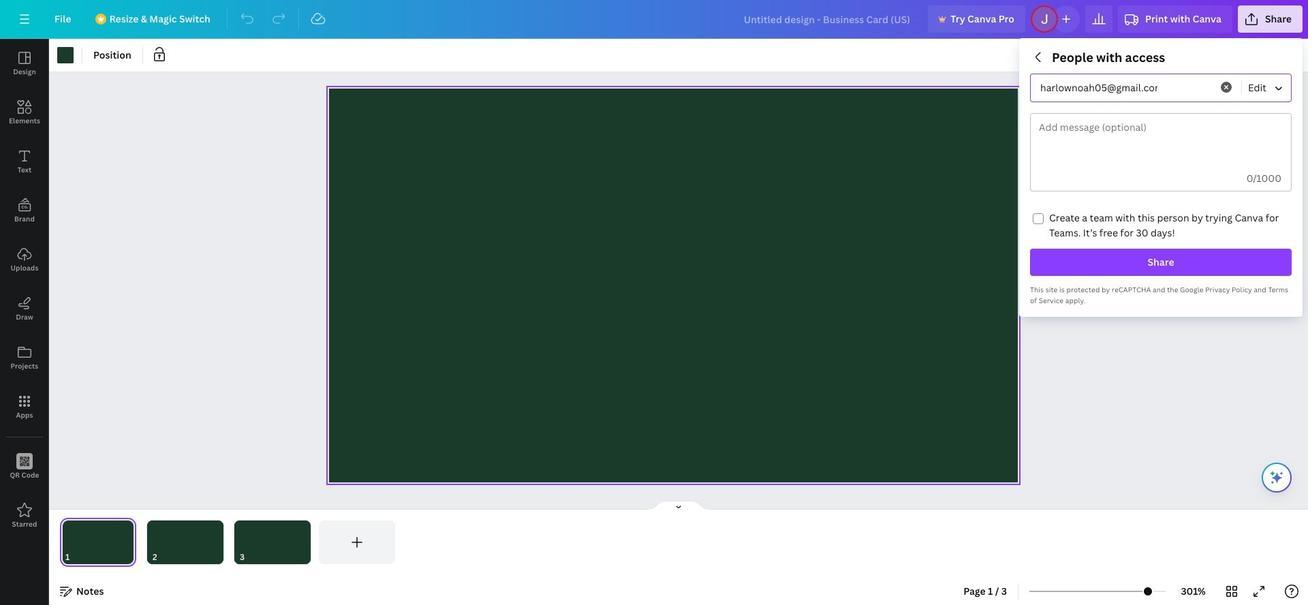 Task type: locate. For each thing, give the bounding box(es) containing it.
Page title text field
[[76, 551, 81, 564]]

Can edit button
[[1242, 74, 1293, 102]]

Add names, groups or emails text field
[[1035, 78, 1158, 98]]

page 1 image
[[60, 521, 136, 564]]

main menu bar
[[0, 0, 1308, 39]]

Zoom button
[[1172, 581, 1216, 602]]

group
[[1030, 49, 1293, 306]]



Task type: describe. For each thing, give the bounding box(es) containing it.
permissions group
[[1030, 74, 1293, 102]]

hide pages image
[[646, 500, 711, 511]]

Design title text field
[[733, 5, 923, 33]]

side panel tab list
[[0, 39, 49, 540]]

0 out of 1,000 characters used element
[[1247, 172, 1282, 185]]

#1a3b29 image
[[57, 47, 74, 63]]

canva assistant image
[[1269, 470, 1285, 486]]

Add message (optional) text field
[[1031, 114, 1291, 167]]



Task type: vqa. For each thing, say whether or not it's contained in the screenshot.
Trash
no



